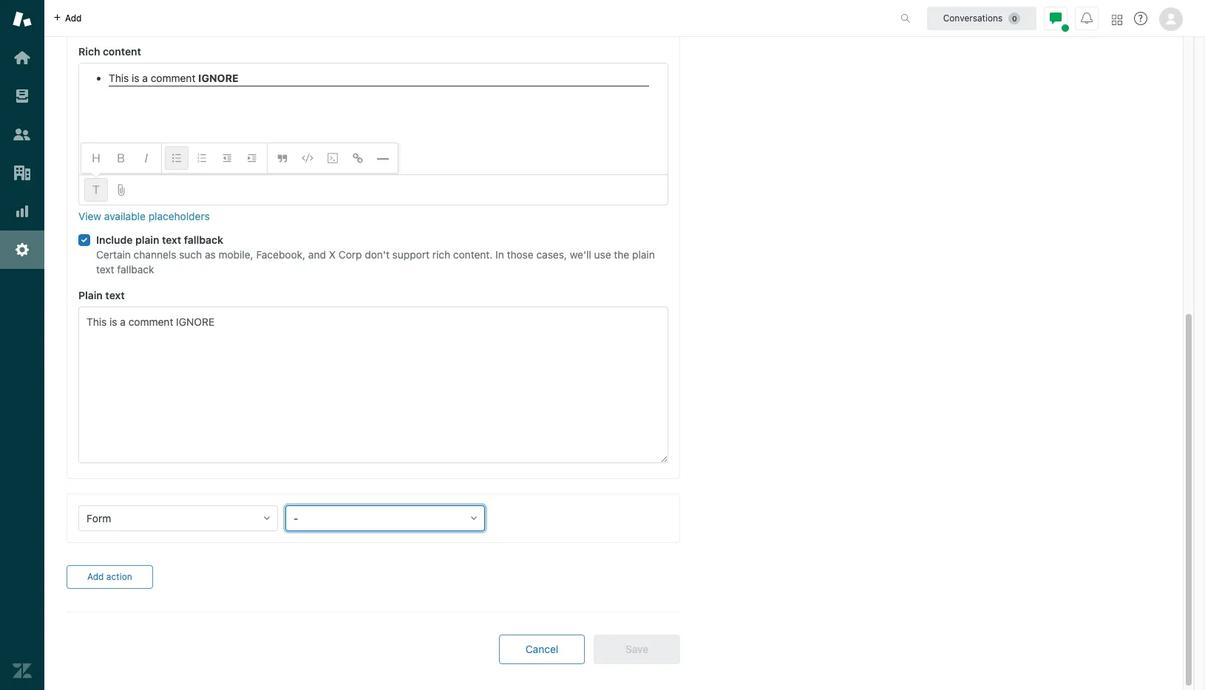 Task type: locate. For each thing, give the bounding box(es) containing it.
main element
[[0, 0, 44, 690]]

organizations image
[[13, 163, 32, 183]]

views image
[[13, 86, 32, 106]]

conversations button
[[927, 6, 1036, 30]]

zendesk products image
[[1112, 14, 1122, 25]]

notifications image
[[1081, 12, 1093, 24]]

add button
[[44, 0, 91, 36]]

get help image
[[1134, 12, 1147, 25]]

conversations
[[943, 12, 1003, 23]]

reporting image
[[13, 202, 32, 221]]



Task type: vqa. For each thing, say whether or not it's contained in the screenshot.
bottom your
no



Task type: describe. For each thing, give the bounding box(es) containing it.
button displays agent's chat status as online. image
[[1050, 12, 1062, 24]]

add
[[65, 12, 82, 23]]

zendesk support image
[[13, 10, 32, 29]]

get started image
[[13, 48, 32, 67]]

customers image
[[13, 125, 32, 144]]

admin image
[[13, 240, 32, 259]]

zendesk image
[[13, 662, 32, 681]]



